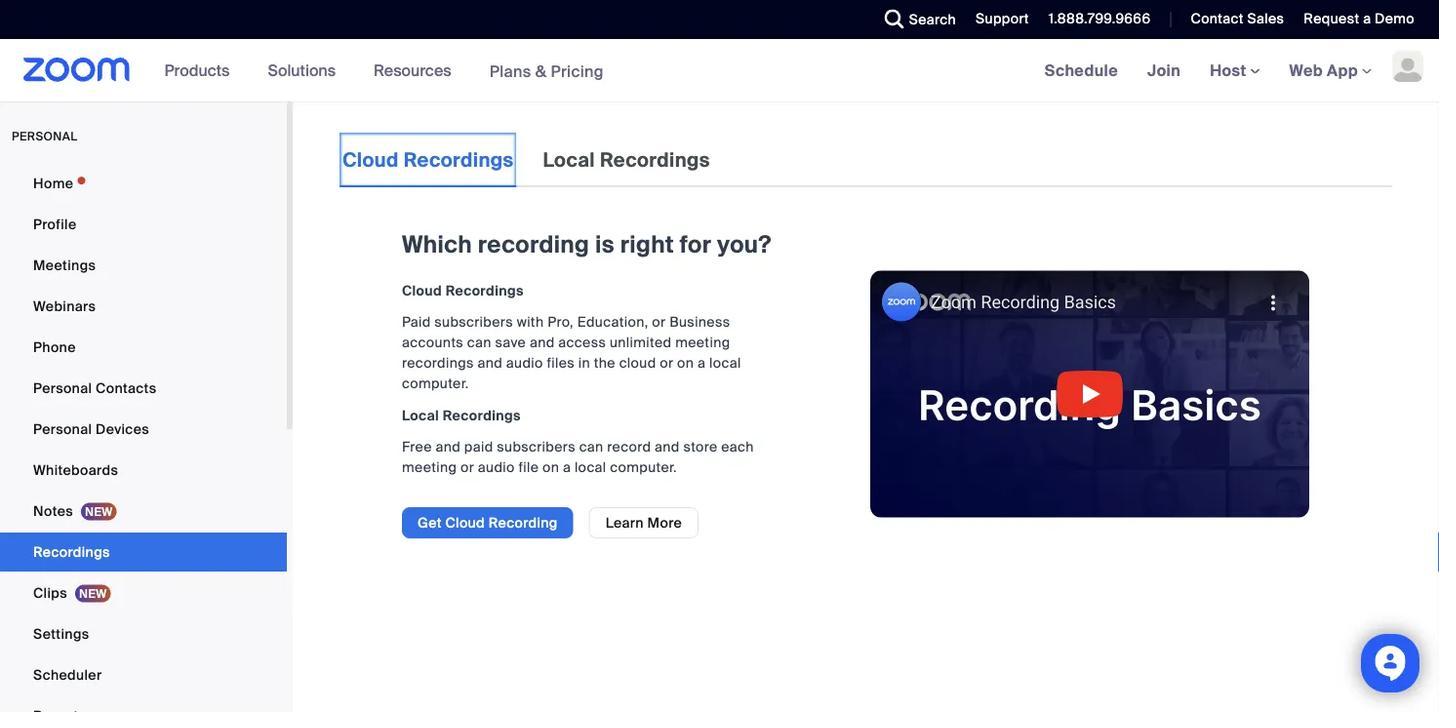 Task type: vqa. For each thing, say whether or not it's contained in the screenshot.
Account Profile link
no



Task type: describe. For each thing, give the bounding box(es) containing it.
schedule
[[1045, 60, 1118, 81]]

store
[[684, 438, 718, 456]]

record
[[607, 438, 651, 456]]

on inside paid subscribers with pro, education, or business accounts can save and access unlimited meeting recordings and audio files in the cloud or on a local computer.
[[677, 354, 694, 372]]

solutions
[[268, 60, 336, 81]]

personal devices link
[[0, 410, 287, 449]]

each
[[722, 438, 754, 456]]

resources button
[[374, 39, 460, 101]]

cloud recordings tab
[[340, 133, 517, 187]]

search
[[909, 10, 956, 28]]

right
[[620, 230, 674, 260]]

sales
[[1248, 10, 1285, 28]]

recordings
[[402, 354, 474, 372]]

phone
[[33, 338, 76, 356]]

meetings
[[33, 256, 96, 274]]

clips link
[[0, 574, 287, 613]]

clips
[[33, 584, 67, 602]]

app
[[1327, 60, 1358, 81]]

notes
[[33, 502, 73, 520]]

save
[[495, 334, 526, 352]]

a inside paid subscribers with pro, education, or business accounts can save and access unlimited meeting recordings and audio files in the cloud or on a local computer.
[[698, 354, 706, 372]]

the
[[594, 354, 616, 372]]

and left paid
[[436, 438, 461, 456]]

learn more
[[606, 514, 682, 532]]

personal devices
[[33, 420, 149, 438]]

personal for personal devices
[[33, 420, 92, 438]]

education,
[[577, 313, 649, 331]]

personal
[[12, 129, 78, 144]]

recordings up with
[[446, 282, 524, 300]]

request
[[1304, 10, 1360, 28]]

personal contacts link
[[0, 369, 287, 408]]

access
[[559, 334, 606, 352]]

web app button
[[1290, 60, 1372, 81]]

local inside free and paid subscribers can record and store each meeting or audio file on a local computer.
[[575, 459, 607, 477]]

webinars link
[[0, 287, 287, 326]]

whiteboards
[[33, 461, 118, 479]]

contact
[[1191, 10, 1244, 28]]

and down with
[[530, 334, 555, 352]]

get cloud recording
[[418, 514, 558, 532]]

in
[[579, 354, 590, 372]]

meeting inside paid subscribers with pro, education, or business accounts can save and access unlimited meeting recordings and audio files in the cloud or on a local computer.
[[675, 334, 730, 352]]

join
[[1148, 60, 1181, 81]]

computer. inside paid subscribers with pro, education, or business accounts can save and access unlimited meeting recordings and audio files in the cloud or on a local computer.
[[402, 375, 469, 393]]

notes link
[[0, 492, 287, 531]]

cloud inside tab
[[343, 147, 399, 172]]

local recordings inside tab
[[543, 147, 710, 172]]

recordings inside personal menu menu
[[33, 543, 110, 561]]

computer. inside free and paid subscribers can record and store each meeting or audio file on a local computer.
[[610, 459, 677, 477]]

profile picture image
[[1393, 51, 1424, 82]]

recordings up paid
[[443, 406, 521, 425]]

cloud
[[619, 354, 656, 372]]

scheduler
[[33, 666, 102, 684]]

main content element
[[340, 133, 1393, 558]]

or inside free and paid subscribers can record and store each meeting or audio file on a local computer.
[[461, 459, 474, 477]]

meeting inside free and paid subscribers can record and store each meeting or audio file on a local computer.
[[402, 459, 457, 477]]

local recordings tab
[[540, 133, 713, 187]]

whiteboards link
[[0, 451, 287, 490]]

home link
[[0, 164, 287, 203]]

meetings navigation
[[1030, 39, 1440, 103]]

0 horizontal spatial local recordings
[[402, 406, 521, 425]]

profile link
[[0, 205, 287, 244]]

products button
[[165, 39, 239, 101]]

paid
[[402, 313, 431, 331]]

audio inside free and paid subscribers can record and store each meeting or audio file on a local computer.
[[478, 459, 515, 477]]

can inside free and paid subscribers can record and store each meeting or audio file on a local computer.
[[579, 438, 604, 456]]

web app
[[1290, 60, 1358, 81]]

web
[[1290, 60, 1323, 81]]

get
[[418, 514, 442, 532]]

pricing
[[551, 61, 604, 81]]

can inside paid subscribers with pro, education, or business accounts can save and access unlimited meeting recordings and audio files in the cloud or on a local computer.
[[467, 334, 492, 352]]

recordings link
[[0, 533, 287, 572]]

paid
[[464, 438, 493, 456]]

1 vertical spatial cloud recordings
[[402, 282, 524, 300]]

accounts
[[402, 334, 464, 352]]

1 horizontal spatial cloud
[[402, 282, 442, 300]]

with
[[517, 313, 544, 331]]

demo
[[1375, 10, 1415, 28]]

plans & pricing
[[490, 61, 604, 81]]

devices
[[96, 420, 149, 438]]

schedule link
[[1030, 39, 1133, 101]]

recording
[[478, 230, 590, 260]]

free
[[402, 438, 432, 456]]



Task type: locate. For each thing, give the bounding box(es) containing it.
local recordings up paid
[[402, 406, 521, 425]]

recordings down notes
[[33, 543, 110, 561]]

personal contacts
[[33, 379, 157, 397]]

2 horizontal spatial a
[[1364, 10, 1372, 28]]

request a demo
[[1304, 10, 1415, 28]]

recordings up which
[[404, 147, 514, 172]]

a left demo
[[1364, 10, 1372, 28]]

file
[[519, 459, 539, 477]]

1 vertical spatial local recordings
[[402, 406, 521, 425]]

personal up whiteboards
[[33, 420, 92, 438]]

resources
[[374, 60, 451, 81]]

host
[[1210, 60, 1251, 81]]

cloud up paid
[[402, 282, 442, 300]]

1 vertical spatial local
[[402, 406, 439, 425]]

cloud recordings down which
[[402, 282, 524, 300]]

phone link
[[0, 328, 287, 367]]

settings link
[[0, 615, 287, 654]]

personal for personal contacts
[[33, 379, 92, 397]]

or right the cloud on the left of the page
[[660, 354, 674, 372]]

personal
[[33, 379, 92, 397], [33, 420, 92, 438]]

local
[[543, 147, 595, 172], [402, 406, 439, 425]]

1 vertical spatial a
[[698, 354, 706, 372]]

1 vertical spatial audio
[[478, 459, 515, 477]]

1.888.799.9666
[[1049, 10, 1151, 28]]

on inside free and paid subscribers can record and store each meeting or audio file on a local computer.
[[543, 459, 559, 477]]

files
[[547, 354, 575, 372]]

1 horizontal spatial on
[[677, 354, 694, 372]]

0 horizontal spatial local
[[575, 459, 607, 477]]

can left save
[[467, 334, 492, 352]]

0 vertical spatial computer.
[[402, 375, 469, 393]]

local inside paid subscribers with pro, education, or business accounts can save and access unlimited meeting recordings and audio files in the cloud or on a local computer.
[[709, 354, 741, 372]]

a
[[1364, 10, 1372, 28], [698, 354, 706, 372], [563, 459, 571, 477]]

1 vertical spatial local
[[575, 459, 607, 477]]

1 horizontal spatial computer.
[[610, 459, 677, 477]]

subscribers inside free and paid subscribers can record and store each meeting or audio file on a local computer.
[[497, 438, 576, 456]]

local
[[709, 354, 741, 372], [575, 459, 607, 477]]

zoom logo image
[[23, 58, 130, 82]]

local up which recording is right for you?
[[543, 147, 595, 172]]

1 horizontal spatial local recordings
[[543, 147, 710, 172]]

meeting down the free
[[402, 459, 457, 477]]

local down business
[[709, 354, 741, 372]]

audio down paid
[[478, 459, 515, 477]]

and
[[530, 334, 555, 352], [478, 354, 503, 372], [436, 438, 461, 456], [655, 438, 680, 456]]

cloud down product information navigation
[[343, 147, 399, 172]]

audio down save
[[506, 354, 543, 372]]

1 vertical spatial personal
[[33, 420, 92, 438]]

meeting
[[675, 334, 730, 352], [402, 459, 457, 477]]

can left record
[[579, 438, 604, 456]]

2 vertical spatial or
[[461, 459, 474, 477]]

cloud inside button
[[446, 514, 485, 532]]

support link
[[961, 0, 1034, 39], [976, 10, 1029, 28]]

&
[[535, 61, 547, 81]]

2 vertical spatial cloud
[[446, 514, 485, 532]]

cloud recordings up which
[[343, 147, 514, 172]]

0 vertical spatial personal
[[33, 379, 92, 397]]

subscribers inside paid subscribers with pro, education, or business accounts can save and access unlimited meeting recordings and audio files in the cloud or on a local computer.
[[435, 313, 513, 331]]

solutions button
[[268, 39, 345, 101]]

computer. down record
[[610, 459, 677, 477]]

is
[[595, 230, 615, 260]]

support
[[976, 10, 1029, 28]]

1 horizontal spatial meeting
[[675, 334, 730, 352]]

on
[[677, 354, 694, 372], [543, 459, 559, 477]]

1 vertical spatial or
[[660, 354, 674, 372]]

and down save
[[478, 354, 503, 372]]

scheduler link
[[0, 656, 287, 695]]

0 horizontal spatial a
[[563, 459, 571, 477]]

settings
[[33, 625, 89, 643]]

free and paid subscribers can record and store each meeting or audio file on a local computer.
[[402, 438, 754, 477]]

on right file
[[543, 459, 559, 477]]

for
[[680, 230, 712, 260]]

subscribers up file
[[497, 438, 576, 456]]

1 vertical spatial subscribers
[[497, 438, 576, 456]]

0 horizontal spatial meeting
[[402, 459, 457, 477]]

on down business
[[677, 354, 694, 372]]

0 vertical spatial cloud recordings
[[343, 147, 514, 172]]

banner
[[0, 39, 1440, 103]]

1 horizontal spatial local
[[543, 147, 595, 172]]

0 vertical spatial subscribers
[[435, 313, 513, 331]]

local right file
[[575, 459, 607, 477]]

0 horizontal spatial local
[[402, 406, 439, 425]]

which
[[402, 230, 472, 260]]

computer. down recordings at left
[[402, 375, 469, 393]]

products
[[165, 60, 230, 81]]

meetings link
[[0, 246, 287, 285]]

1 horizontal spatial a
[[698, 354, 706, 372]]

computer.
[[402, 375, 469, 393], [610, 459, 677, 477]]

0 vertical spatial audio
[[506, 354, 543, 372]]

local recordings up right
[[543, 147, 710, 172]]

1 horizontal spatial can
[[579, 438, 604, 456]]

cloud right "get"
[[446, 514, 485, 532]]

and left the store
[[655, 438, 680, 456]]

local recordings
[[543, 147, 710, 172], [402, 406, 521, 425]]

contact sales link
[[1176, 0, 1290, 39], [1191, 10, 1285, 28]]

0 vertical spatial can
[[467, 334, 492, 352]]

a down business
[[698, 354, 706, 372]]

search button
[[870, 0, 961, 39]]

personal menu menu
[[0, 164, 287, 712]]

1 horizontal spatial local
[[709, 354, 741, 372]]

unlimited
[[610, 334, 672, 352]]

local up the free
[[402, 406, 439, 425]]

0 vertical spatial on
[[677, 354, 694, 372]]

0 horizontal spatial can
[[467, 334, 492, 352]]

0 vertical spatial cloud
[[343, 147, 399, 172]]

0 vertical spatial local
[[709, 354, 741, 372]]

product information navigation
[[150, 39, 619, 103]]

plans & pricing link
[[490, 61, 604, 81], [490, 61, 604, 81]]

a right file
[[563, 459, 571, 477]]

cloud recordings inside tab
[[343, 147, 514, 172]]

contacts
[[96, 379, 157, 397]]

home
[[33, 174, 73, 192]]

0 vertical spatial local recordings
[[543, 147, 710, 172]]

recordings
[[404, 147, 514, 172], [600, 147, 710, 172], [446, 282, 524, 300], [443, 406, 521, 425], [33, 543, 110, 561]]

contact sales
[[1191, 10, 1285, 28]]

2 personal from the top
[[33, 420, 92, 438]]

1 personal from the top
[[33, 379, 92, 397]]

cloud
[[343, 147, 399, 172], [402, 282, 442, 300], [446, 514, 485, 532]]

local inside tab
[[543, 147, 595, 172]]

1 vertical spatial on
[[543, 459, 559, 477]]

pro,
[[548, 313, 574, 331]]

audio inside paid subscribers with pro, education, or business accounts can save and access unlimited meeting recordings and audio files in the cloud or on a local computer.
[[506, 354, 543, 372]]

you?
[[717, 230, 771, 260]]

recording
[[489, 514, 558, 532]]

get cloud recording button
[[402, 507, 574, 539]]

a inside free and paid subscribers can record and store each meeting or audio file on a local computer.
[[563, 459, 571, 477]]

which recording is right for you?
[[402, 230, 771, 260]]

0 horizontal spatial computer.
[[402, 375, 469, 393]]

or down paid
[[461, 459, 474, 477]]

0 vertical spatial meeting
[[675, 334, 730, 352]]

learn more button
[[589, 507, 699, 539]]

recordings up right
[[600, 147, 710, 172]]

0 horizontal spatial cloud
[[343, 147, 399, 172]]

tabs of recording tab list
[[340, 133, 713, 187]]

1 vertical spatial computer.
[[610, 459, 677, 477]]

0 horizontal spatial on
[[543, 459, 559, 477]]

or up unlimited
[[652, 313, 666, 331]]

subscribers up save
[[435, 313, 513, 331]]

host button
[[1210, 60, 1260, 81]]

audio
[[506, 354, 543, 372], [478, 459, 515, 477]]

banner containing products
[[0, 39, 1440, 103]]

meeting down business
[[675, 334, 730, 352]]

1 vertical spatial meeting
[[402, 459, 457, 477]]

business
[[670, 313, 730, 331]]

0 vertical spatial or
[[652, 313, 666, 331]]

paid subscribers with pro, education, or business accounts can save and access unlimited meeting recordings and audio files in the cloud or on a local computer.
[[402, 313, 741, 393]]

profile
[[33, 215, 77, 233]]

can
[[467, 334, 492, 352], [579, 438, 604, 456]]

webinars
[[33, 297, 96, 315]]

0 vertical spatial local
[[543, 147, 595, 172]]

1 vertical spatial cloud
[[402, 282, 442, 300]]

learn
[[606, 514, 644, 532]]

more
[[648, 514, 682, 532]]

2 vertical spatial a
[[563, 459, 571, 477]]

1 vertical spatial can
[[579, 438, 604, 456]]

join link
[[1133, 39, 1196, 101]]

plans
[[490, 61, 531, 81]]

1.888.799.9666 button
[[1034, 0, 1156, 39], [1049, 10, 1151, 28]]

2 horizontal spatial cloud
[[446, 514, 485, 532]]

personal down the phone
[[33, 379, 92, 397]]

0 vertical spatial a
[[1364, 10, 1372, 28]]



